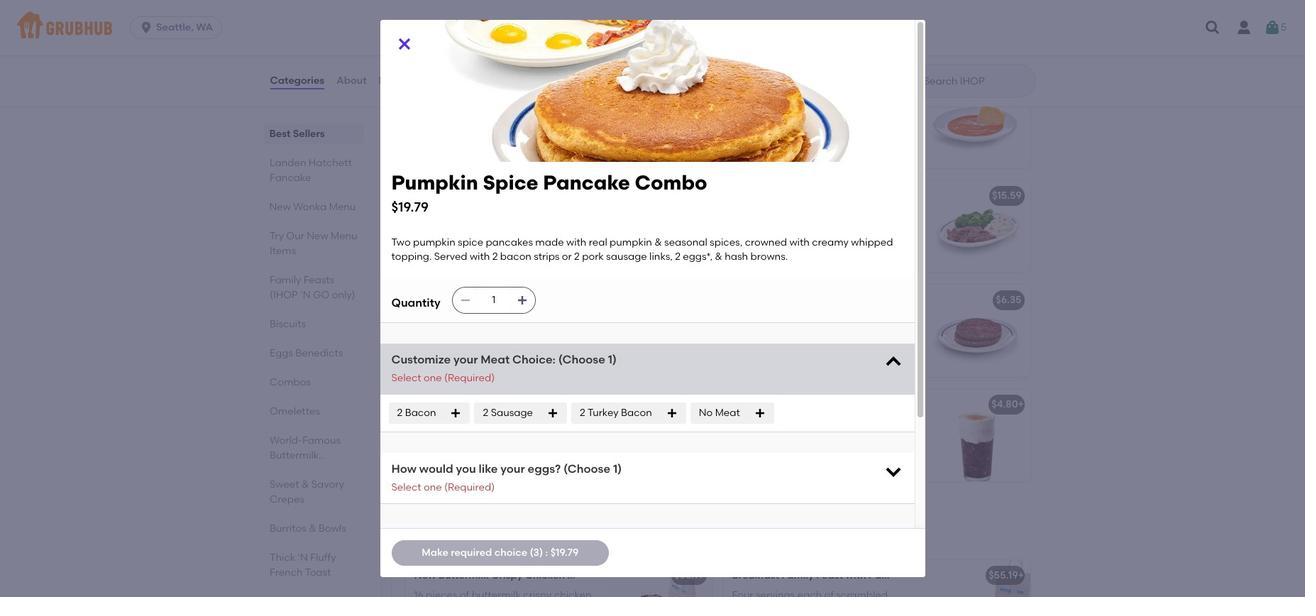 Task type: locate. For each thing, give the bounding box(es) containing it.
a
[[577, 44, 583, 56], [755, 120, 762, 132], [867, 210, 874, 222], [535, 224, 542, 236], [446, 239, 453, 251], [755, 448, 762, 460]]

1 new buttermilk crispy chicken family feast from the top
[[414, 190, 629, 202]]

1 one from the top
[[424, 372, 442, 384]]

family
[[568, 190, 600, 202], [269, 274, 301, 286], [403, 512, 453, 529], [568, 569, 600, 581], [782, 569, 814, 581]]

2 vertical spatial strips
[[534, 251, 560, 263]]

1 horizontal spatial or
[[562, 251, 572, 263]]

0 vertical spatial tossed
[[482, 30, 514, 42]]

seasonal inside 2  impossible™ plant-based sausages, scrambled cage-free egg whites, seasonal fresh fruit & choice of 2 protein pancakes or multigrain toast.
[[450, 343, 493, 355]]

& right vanilla
[[844, 433, 851, 445]]

pancake inside pumpkin spice pancake combo $19.79
[[543, 170, 631, 195]]

buttermilk right five
[[436, 106, 485, 118]]

search icon image
[[901, 72, 919, 89]]

hot
[[460, 44, 476, 56], [505, 120, 521, 132]]

served inside five buttermilk crispy chicken strips tossed in nashville hot sauce. served with choice of dipping sauce.
[[557, 120, 591, 132]]

main navigation navigation
[[0, 0, 1306, 55]]

only)
[[332, 289, 355, 301], [606, 512, 643, 529]]

served up 'cheese.'
[[434, 251, 468, 263]]

0 vertical spatial (ihop
[[269, 289, 298, 301]]

pumpkin
[[392, 170, 478, 195], [414, 399, 457, 411], [757, 399, 800, 411]]

available
[[543, 531, 581, 541]]

customize
[[392, 353, 451, 367]]

2 horizontal spatial $19.79
[[676, 399, 704, 411]]

impossible™ inside 2  impossible™ plant-based sausages, scrambled cage-free egg whites, seasonal fresh fruit & choice of 2 protein pancakes or multigrain toast.
[[422, 314, 480, 326]]

choice
[[437, 134, 469, 146], [553, 343, 585, 355], [495, 547, 528, 559]]

'n left go at left bottom
[[480, 531, 488, 541]]

pumpkin up "sausage"
[[610, 236, 652, 248]]

served down strips
[[557, 120, 591, 132]]

strips down strips
[[558, 106, 584, 118]]

new pumpkin spice cold foam cold brew
[[732, 399, 938, 411]]

new impossible™ sausage patties from plants (2) image
[[924, 285, 1031, 377]]

pancake for pumpkin spice pancake combo
[[489, 399, 532, 411]]

chicken
[[519, 85, 559, 98], [525, 190, 565, 202], [525, 569, 565, 581]]

1 vertical spatial crispy
[[492, 190, 523, 202]]

2 + from the top
[[1019, 569, 1025, 581]]

0 vertical spatial crispy
[[535, 16, 563, 28]]

1 horizontal spatial french
[[502, 239, 535, 251]]

in down ranch
[[448, 120, 457, 132]]

select down how
[[392, 481, 422, 493]]

sweet
[[269, 479, 299, 491]]

2 vertical spatial crispy
[[524, 210, 552, 222]]

new inside try our new menu items
[[307, 230, 328, 242]]

1 vertical spatial brew
[[850, 419, 874, 431]]

go inside the 'family feasts (ihop 'n go only)'
[[313, 289, 329, 301]]

family up available
[[403, 512, 453, 529]]

1) inside how would you like your eggs? (choose 1) select one (required)
[[614, 462, 622, 476]]

crispy for buttermilk
[[492, 190, 523, 202]]

only) inside family feasts (ihop 'n go only) available for ihop 'n go only. not available for dine-in.
[[606, 512, 643, 529]]

1 horizontal spatial go
[[577, 512, 602, 529]]

one down would
[[424, 481, 442, 493]]

impossible™ down 'browns.'
[[757, 294, 816, 306]]

spice
[[483, 170, 539, 195], [460, 399, 487, 411], [802, 399, 829, 411]]

creamy tomato basil soup topped with a decadent four-cheese crisp.
[[732, 106, 899, 132]]

2 vertical spatial chicken
[[525, 569, 565, 581]]

2 horizontal spatial pumpkin
[[764, 448, 806, 460]]

2 vertical spatial creamy
[[837, 448, 873, 460]]

2 vertical spatial buttermilk
[[472, 210, 521, 222]]

2 (required) from the top
[[445, 481, 495, 493]]

pancake for pumpkin spice pancake combo $19.79
[[543, 170, 631, 195]]

svg image
[[1265, 19, 1282, 36], [396, 36, 413, 53], [460, 295, 471, 306], [517, 295, 528, 306], [547, 408, 559, 419], [755, 408, 766, 419], [884, 462, 904, 482]]

new nashville hot chicken & waffles image
[[606, 0, 713, 64]]

sauce. down the new nashville crispy chicken strips & fries
[[523, 120, 555, 132]]

1) up 2 turkey bacon
[[608, 353, 617, 367]]

chicken down golden-
[[414, 30, 452, 42]]

1 horizontal spatial for
[[583, 531, 594, 541]]

topped
[[414, 16, 450, 28], [863, 106, 898, 118], [854, 433, 889, 445]]

new buttermilk crispy chicken family feast image for $55.19
[[606, 560, 713, 597]]

1) down 2 turkey bacon
[[614, 462, 622, 476]]

0 vertical spatial your
[[454, 353, 478, 367]]

chicken down :
[[525, 569, 565, 581]]

0 horizontal spatial beef
[[732, 224, 754, 236]]

whites,
[[414, 343, 448, 355]]

2 vertical spatial topped
[[854, 433, 889, 445]]

topped inside creamy tomato basil soup topped with a decadent four-cheese crisp.
[[863, 106, 898, 118]]

(ihop up not
[[509, 512, 554, 529]]

or inside two pumpkin spice pancakes made with real pumpkin & seasonal spices, crowned with creamy whipped topping. served with 2 bacon strips or 2 pork sausage links, 2 eggs*, & hash browns.
[[562, 251, 572, 263]]

feasts for family feasts (ihop 'n go only) available for ihop 'n go only. not available for dine-in.
[[456, 512, 505, 529]]

pancakes up bacon
[[486, 236, 533, 248]]

0 horizontal spatial feasts
[[303, 274, 334, 286]]

0 horizontal spatial go
[[313, 289, 329, 301]]

spice down dipping on the left of page
[[483, 170, 539, 195]]

0 vertical spatial side
[[414, 59, 434, 71]]

spices,
[[710, 236, 743, 248]]

& right mac
[[555, 253, 562, 265]]

feast for $15.59
[[602, 190, 629, 202]]

0 vertical spatial select
[[392, 372, 422, 384]]

new pumpkin spice cold foam cold brew image
[[924, 389, 1031, 482]]

1 horizontal spatial feasts
[[456, 512, 505, 529]]

2 select from the top
[[392, 481, 422, 493]]

$6.35
[[996, 294, 1022, 306]]

2 vertical spatial chicken
[[554, 210, 592, 222]]

served inside 'golden-brown belgian waffle topped with 4 buttermilk crispy chicken strips tossed in spicy nashville hot sauce & served with a side of ranch dressing.'
[[520, 44, 552, 56]]

creamy up 'cheese.'
[[414, 253, 451, 265]]

cage-
[[519, 329, 548, 341]]

sausage left patties
[[818, 294, 861, 306]]

0 vertical spatial crispy
[[486, 85, 517, 98]]

1 vertical spatial french
[[269, 567, 303, 579]]

1 vertical spatial or
[[521, 358, 531, 370]]

pumpkin
[[413, 236, 456, 248], [610, 236, 652, 248], [764, 448, 806, 460]]

chicken up and
[[554, 210, 592, 222]]

omelettes
[[269, 405, 320, 418]]

new down make
[[414, 569, 436, 581]]

0 vertical spatial pancakes
[[486, 236, 533, 248]]

hot inside five buttermilk crispy chicken strips tossed in nashville hot sauce. served with choice of dipping sauce.
[[505, 120, 521, 132]]

1 vertical spatial pancakes
[[471, 358, 518, 370]]

$4.80 +
[[992, 399, 1025, 411]]

2 horizontal spatial sausage
[[818, 294, 861, 306]]

2 left pork
[[575, 251, 580, 263]]

spice inside 100% arabica iced cold brew sweetened with vanilla & topped with a pumpkin spice creamy cold foam.
[[809, 448, 834, 460]]

(ihop inside family feasts (ihop 'n go only) available for ihop 'n go only. not available for dine-in.
[[509, 512, 554, 529]]

(2)
[[958, 294, 971, 306]]

0 horizontal spatial your
[[454, 353, 478, 367]]

buttermilk
[[439, 190, 489, 202], [269, 449, 319, 462], [439, 569, 489, 581]]

1 horizontal spatial your
[[501, 462, 525, 476]]

waffle
[[525, 1, 555, 13]]

pumpkin up topping.
[[413, 236, 456, 248]]

0 horizontal spatial pancakes
[[269, 464, 316, 476]]

brew inside 100% arabica iced cold brew sweetened with vanilla & topped with a pumpkin spice creamy cold foam.
[[850, 419, 874, 431]]

in left rich
[[856, 210, 865, 222]]

new right our
[[307, 230, 328, 242]]

new buttermilk crispy chicken family feast image
[[606, 181, 713, 273], [606, 560, 713, 597]]

of up cheddar
[[490, 239, 499, 251]]

nashville inside 'golden-brown belgian waffle topped with 4 buttermilk crispy chicken strips tossed in spicy nashville hot sauce & served with a side of ranch dressing.'
[[414, 44, 458, 56]]

breast
[[414, 224, 445, 236]]

sausage
[[607, 251, 647, 263]]

creamy
[[732, 106, 771, 118]]

1 + from the top
[[1019, 399, 1025, 411]]

slow-
[[768, 210, 793, 222]]

& inside world-famous buttermilk pancakes sweet & savory crepes
[[301, 479, 309, 491]]

1 vertical spatial new buttermilk crispy chicken family feast
[[414, 569, 629, 581]]

for
[[443, 531, 454, 541], [583, 531, 594, 541]]

(required) down the protein
[[445, 372, 495, 384]]

1 vertical spatial meat
[[716, 407, 740, 419]]

chicken down the new nashville crispy chicken strips & fries
[[518, 106, 556, 118]]

only) for family feasts (ihop 'n go only) available for ihop 'n go only. not available for dine-in.
[[606, 512, 643, 529]]

1 horizontal spatial in
[[516, 30, 525, 42]]

0 vertical spatial french
[[502, 239, 535, 251]]

2  impossible™ plant-based sausages, scrambled cage-free egg whites, seasonal fresh fruit & choice of 2 protein pancakes or multigrain toast.
[[414, 314, 588, 384]]

'n inside the 'family feasts (ihop 'n go only)'
[[300, 289, 310, 301]]

soup
[[822, 85, 847, 98]]

2 up toast.
[[426, 358, 432, 370]]

of inside five buttermilk crispy chicken strips tossed in nashville hot sauce. served with choice of dipping sauce.
[[472, 134, 481, 146]]

feasts inside family feasts (ihop 'n go only) available for ihop 'n go only. not available for dine-in.
[[456, 512, 505, 529]]

pumpkin inside pumpkin spice pancake combo $19.79
[[392, 170, 478, 195]]

sauce. right dipping on the left of page
[[523, 134, 555, 146]]

tossed down five
[[414, 120, 446, 132]]

2 vertical spatial choice
[[495, 547, 528, 559]]

landen
[[269, 157, 306, 169]]

1 vertical spatial crispy
[[487, 106, 516, 118]]

1 vertical spatial (choose
[[564, 462, 611, 476]]

1 vertical spatial choice
[[553, 343, 585, 355]]

go inside family feasts (ihop 'n go only) available for ihop 'n go only. not available for dine-in.
[[577, 512, 602, 529]]

braised
[[793, 210, 830, 222]]

(ihop inside the 'family feasts (ihop 'n go only)'
[[269, 289, 298, 301]]

cold right foam
[[888, 399, 911, 411]]

four-
[[814, 120, 837, 132]]

(choose down egg
[[559, 353, 606, 367]]

'n up "biscuits"
[[300, 289, 310, 301]]

pork
[[582, 251, 604, 263]]

Input item quantity number field
[[478, 288, 510, 313]]

iced
[[801, 419, 822, 431]]

feasts
[[303, 274, 334, 286], [456, 512, 505, 529]]

best sellers
[[269, 128, 325, 140]]

1 vertical spatial served
[[434, 251, 468, 263]]

basket
[[455, 239, 487, 251]]

world-
[[269, 435, 302, 447]]

with inside creamy tomato basil soup topped with a decadent four-cheese crisp.
[[732, 120, 753, 132]]

1 vertical spatial only)
[[606, 512, 643, 529]]

1 vertical spatial chicken
[[518, 106, 556, 118]]

your inside customize your meat choice: (choose 1) select one (required)
[[454, 353, 478, 367]]

2 for from the left
[[583, 531, 594, 541]]

strips inside 'golden-brown belgian waffle topped with 4 buttermilk crispy chicken strips tossed in spicy nashville hot sauce & served with a side of ranch dressing.'
[[454, 30, 480, 42]]

0 vertical spatial go
[[313, 289, 329, 301]]

or
[[562, 251, 572, 263], [521, 358, 531, 370]]

0 horizontal spatial pancake
[[489, 399, 532, 411]]

(ihop for family feasts (ihop 'n go only)
[[269, 289, 298, 301]]

$55.19
[[675, 190, 704, 202], [675, 569, 704, 581], [989, 569, 1019, 581]]

1 vertical spatial select
[[392, 481, 422, 493]]

french
[[502, 239, 535, 251], [269, 567, 303, 579]]

menu inside try our new menu items
[[331, 230, 357, 242]]

side up reviews
[[414, 59, 434, 71]]

0 vertical spatial or
[[562, 251, 572, 263]]

pumpkin down arabica on the bottom right
[[764, 448, 806, 460]]

buttermilk for $15.59
[[439, 190, 489, 202]]

buttermilk down world-
[[269, 449, 319, 462]]

0 vertical spatial combo
[[635, 170, 708, 195]]

combo for pumpkin spice pancake combo $19.79
[[635, 170, 708, 195]]

1 vertical spatial (required)
[[445, 481, 495, 493]]

0 vertical spatial buttermilk
[[483, 16, 532, 28]]

protein
[[434, 358, 469, 370]]

or down fruit
[[521, 358, 531, 370]]

nashville up dipping on the left of page
[[459, 120, 503, 132]]

$55.19 for $55.19
[[675, 569, 704, 581]]

of inside 'golden-brown belgian waffle topped with 4 buttermilk crispy chicken strips tossed in spicy nashville hot sauce & served with a side of ranch dressing.'
[[436, 59, 446, 71]]

crisp.
[[874, 120, 899, 132]]

fries,
[[537, 239, 560, 251]]

strips down made
[[534, 251, 560, 263]]

0 vertical spatial 1)
[[608, 353, 617, 367]]

with inside five buttermilk crispy chicken strips tossed in nashville hot sauce. served with choice of dipping sauce.
[[414, 134, 435, 146]]

feasts down try our new menu items
[[303, 274, 334, 286]]

0 vertical spatial new buttermilk crispy chicken family feast image
[[606, 181, 713, 273]]

a down strips,
[[446, 239, 453, 251]]

1 horizontal spatial served
[[520, 44, 552, 56]]

cold inside 100% arabica iced cold brew sweetened with vanilla & topped with a pumpkin spice creamy cold foam.
[[824, 419, 847, 431]]

16 pieces of buttermilk crispy chicken breast strips, served with a side salad, a basket of french fries, and creamy sharp cheddar mac & cheese.  serves 4.
[[414, 210, 592, 280]]

pumpkin inside 100% arabica iced cold brew sweetened with vanilla & topped with a pumpkin spice creamy cold foam.
[[764, 448, 806, 460]]

&
[[510, 44, 517, 56], [592, 85, 600, 98], [655, 236, 662, 248], [715, 251, 723, 263], [555, 253, 562, 265], [543, 343, 551, 355], [844, 433, 851, 445], [301, 479, 309, 491], [309, 523, 316, 535]]

0 vertical spatial meat
[[481, 353, 510, 367]]

hot up dipping on the left of page
[[505, 120, 521, 132]]

basil
[[796, 85, 820, 98]]

menu right wonka
[[329, 201, 356, 213]]

0 vertical spatial sauce.
[[523, 120, 555, 132]]

'n inside 'thick 'n fluffy french toast'
[[298, 552, 308, 564]]

brew right foam
[[913, 399, 938, 411]]

1 horizontal spatial only)
[[606, 512, 643, 529]]

feasts inside the 'family feasts (ihop 'n go only)'
[[303, 274, 334, 286]]

svg image inside 5 button
[[1265, 19, 1282, 36]]

french inside 16 pieces of buttermilk crispy chicken breast strips, served with a side salad, a basket of french fries, and creamy sharp cheddar mac & cheese.  serves 4.
[[502, 239, 535, 251]]

(choose right eggs?
[[564, 462, 611, 476]]

new 55+ pot roast image
[[924, 181, 1031, 273]]

chicken for strips
[[519, 85, 559, 98]]

gravy.
[[757, 224, 786, 236]]

nashville inside five buttermilk crispy chicken strips tossed in nashville hot sauce. served with choice of dipping sauce.
[[459, 120, 503, 132]]

1 horizontal spatial brew
[[913, 399, 938, 411]]

a up fries,
[[535, 224, 542, 236]]

0 vertical spatial (required)
[[445, 372, 495, 384]]

0 vertical spatial chicken
[[519, 85, 559, 98]]

meat right no
[[716, 407, 740, 419]]

spice
[[458, 236, 484, 248], [809, 448, 834, 460]]

0 horizontal spatial side
[[414, 59, 434, 71]]

2 one from the top
[[424, 481, 442, 493]]

0 horizontal spatial choice
[[437, 134, 469, 146]]

feast for $55.19
[[602, 569, 629, 581]]

'n right thick
[[298, 552, 308, 564]]

spice for pumpkin spice pancake combo $19.79
[[483, 170, 539, 195]]

0 vertical spatial spice
[[458, 236, 484, 248]]

2 new buttermilk crispy chicken family feast from the top
[[414, 569, 629, 581]]

a up strips
[[577, 44, 583, 56]]

1 vertical spatial buttermilk
[[269, 449, 319, 462]]

mac
[[530, 253, 552, 265]]

five
[[414, 106, 433, 118]]

strips down "4"
[[454, 30, 480, 42]]

strips inside two pumpkin spice pancakes made with real pumpkin & seasonal spices, crowned with creamy whipped topping. served with 2 bacon strips or 2 pork sausage links, 2 eggs*, & hash browns.
[[534, 251, 560, 263]]

choice down only.
[[495, 547, 528, 559]]

1 vertical spatial beef
[[732, 224, 754, 236]]

side up fries,
[[544, 224, 564, 236]]

1 (required) from the top
[[445, 372, 495, 384]]

2 vertical spatial buttermilk
[[439, 569, 489, 581]]

with
[[452, 16, 472, 28], [554, 44, 574, 56], [732, 120, 753, 132], [414, 134, 435, 146], [513, 224, 533, 236], [567, 236, 587, 248], [790, 236, 810, 248], [470, 251, 490, 263], [788, 433, 808, 445], [732, 448, 753, 460], [846, 569, 867, 581]]

new impossible™ sausage patties from plants (2)
[[732, 294, 971, 306]]

new buttermilk crispy chicken family feast
[[414, 190, 629, 202], [414, 569, 629, 581]]

'n up "available"
[[557, 512, 574, 529]]

go down try our new menu items
[[313, 289, 329, 301]]

(choose inside customize your meat choice: (choose 1) select one (required)
[[559, 353, 606, 367]]

0 horizontal spatial $19.79
[[392, 199, 429, 215]]

select down customize
[[392, 372, 422, 384]]

impossible™ for sausage
[[757, 294, 816, 306]]

1 vertical spatial served
[[478, 224, 510, 236]]

eggs
[[269, 347, 293, 359]]

pumpkin down toast.
[[414, 399, 457, 411]]

cold up vanilla
[[824, 419, 847, 431]]

select inside customize your meat choice: (choose 1) select one (required)
[[392, 372, 422, 384]]

pumpkin spice pancake combo image
[[606, 389, 713, 482]]

1 vertical spatial side
[[544, 224, 564, 236]]

meat down scrambled
[[481, 353, 510, 367]]

2 new buttermilk crispy chicken family feast image from the top
[[606, 560, 713, 597]]

0 horizontal spatial served
[[434, 251, 468, 263]]

0 vertical spatial choice
[[437, 134, 469, 146]]

chicken left strips
[[519, 85, 559, 98]]

combo
[[635, 170, 708, 195], [641, 294, 677, 306], [535, 399, 571, 411]]

0 horizontal spatial meat
[[481, 353, 510, 367]]

& inside 16 pieces of buttermilk crispy chicken breast strips, served with a side salad, a basket of french fries, and creamy sharp cheddar mac & cheese.  serves 4.
[[555, 253, 562, 265]]

1 vertical spatial pancake
[[489, 399, 532, 411]]

pancakes down fresh
[[471, 358, 518, 370]]

+ for $55.19
[[1019, 569, 1025, 581]]

one inside how would you like your eggs? (choose 1) select one (required)
[[424, 481, 442, 493]]

spice down vanilla
[[809, 448, 834, 460]]

a down the sweetened
[[755, 448, 762, 460]]

best
[[269, 128, 291, 140]]

1 horizontal spatial (ihop
[[509, 512, 554, 529]]

1 horizontal spatial spice
[[809, 448, 834, 460]]

$19.79
[[392, 199, 429, 215], [676, 399, 704, 411], [551, 547, 579, 559]]

go
[[313, 289, 329, 301], [577, 512, 602, 529]]

plant-
[[482, 314, 512, 326]]

a inside 'golden-brown belgian waffle topped with 4 buttermilk crispy chicken strips tossed in spicy nashville hot sauce & served with a side of ranch dressing.'
[[577, 44, 583, 56]]

0 horizontal spatial or
[[521, 358, 531, 370]]

choice down egg
[[553, 343, 585, 355]]

buttermilk inside 16 pieces of buttermilk crispy chicken breast strips, served with a side salad, a basket of french fries, and creamy sharp cheddar mac & cheese.  serves 4.
[[472, 210, 521, 222]]

2 bacon from the left
[[621, 407, 652, 419]]

0 horizontal spatial (ihop
[[269, 289, 298, 301]]

2 vertical spatial nashville
[[459, 120, 503, 132]]

1 vertical spatial $19.79
[[676, 399, 704, 411]]

2 vertical spatial $19.79
[[551, 547, 579, 559]]

new down hash
[[732, 294, 754, 306]]

+
[[1019, 399, 1025, 411], [1019, 569, 1025, 581]]

serves
[[454, 268, 485, 280]]

combo for pumpkin spice pancake combo
[[535, 399, 571, 411]]

& right sweet
[[301, 479, 309, 491]]

links,
[[650, 251, 673, 263]]

in inside 'golden-brown belgian waffle topped with 4 buttermilk crispy chicken strips tossed in spicy nashville hot sauce & served with a side of ranch dressing.'
[[516, 30, 525, 42]]

topped down golden-
[[414, 16, 450, 28]]

pancake down customize your meat choice: (choose 1) select one (required)
[[489, 399, 532, 411]]

svg image inside seattle, wa "button"
[[139, 21, 153, 35]]

1 select from the top
[[392, 372, 422, 384]]

spice inside pumpkin spice pancake combo $19.79
[[483, 170, 539, 195]]

beef down tender
[[732, 224, 754, 236]]

topped inside 100% arabica iced cold brew sweetened with vanilla & topped with a pumpkin spice creamy cold foam.
[[854, 433, 889, 445]]

pumpkin spice pancake combo
[[414, 399, 571, 411]]

1 vertical spatial 1)
[[614, 462, 622, 476]]

0 horizontal spatial served
[[478, 224, 510, 236]]

1 vertical spatial spice
[[809, 448, 834, 460]]

creamy down the braised
[[812, 236, 849, 248]]

brew down foam
[[850, 419, 874, 431]]

new buttermilk crispy chicken family feast for $55.19
[[414, 569, 629, 581]]

1 horizontal spatial pancake
[[543, 170, 631, 195]]

0 vertical spatial served
[[520, 44, 552, 56]]

1 vertical spatial one
[[424, 481, 442, 493]]

based
[[512, 314, 542, 326]]

0 vertical spatial $19.79
[[392, 199, 429, 215]]

cold
[[832, 399, 855, 411], [888, 399, 911, 411], [824, 419, 847, 431]]

(3)
[[530, 547, 543, 559]]

made
[[536, 236, 564, 248]]

1 horizontal spatial bacon
[[621, 407, 652, 419]]

1 new buttermilk crispy chicken family feast image from the top
[[606, 181, 713, 273]]

strips
[[454, 30, 480, 42], [558, 106, 584, 118], [534, 251, 560, 263]]

1 vertical spatial buttermilk
[[436, 106, 485, 118]]

or right fries,
[[562, 251, 572, 263]]

go up dine- at the bottom of the page
[[577, 512, 602, 529]]

1 vertical spatial seasonal
[[450, 343, 493, 355]]

dressing.
[[479, 59, 522, 71]]

served inside 16 pieces of buttermilk crispy chicken breast strips, served with a side salad, a basket of french fries, and creamy sharp cheddar mac & cheese.  serves 4.
[[478, 224, 510, 236]]

2 right links,
[[675, 251, 681, 263]]

beef right the braised
[[832, 210, 854, 222]]

topped up the cold
[[854, 433, 889, 445]]

combo inside pumpkin spice pancake combo $19.79
[[635, 170, 708, 195]]

topped inside 'golden-brown belgian waffle topped with 4 buttermilk crispy chicken strips tossed in spicy nashville hot sauce & served with a side of ranch dressing.'
[[414, 16, 450, 28]]

0 horizontal spatial french
[[269, 567, 303, 579]]

1 vertical spatial new buttermilk crispy chicken family feast image
[[606, 560, 713, 597]]

topped up crisp.
[[863, 106, 898, 118]]

$55.19 for $15.59
[[675, 190, 704, 202]]

go for family feasts (ihop 'n go only) available for ihop 'n go only. not available for dine-in.
[[577, 512, 602, 529]]

100%
[[732, 419, 757, 431]]

buttermilk inside five buttermilk crispy chicken strips tossed in nashville hot sauce. served with choice of dipping sauce.
[[436, 106, 485, 118]]

chicken inside five buttermilk crispy chicken strips tossed in nashville hot sauce. served with choice of dipping sauce.
[[518, 106, 556, 118]]

1 vertical spatial sauce.
[[523, 134, 555, 146]]

of up toast.
[[414, 358, 424, 370]]

buttermilk inside 'golden-brown belgian waffle topped with 4 buttermilk crispy chicken strips tossed in spicy nashville hot sauce & served with a side of ranch dressing.'
[[483, 16, 532, 28]]

2 vertical spatial combo
[[535, 399, 571, 411]]

chicken inside 'golden-brown belgian waffle topped with 4 buttermilk crispy chicken strips tossed in spicy nashville hot sauce & served with a side of ranch dressing.'
[[414, 30, 452, 42]]

spice down the protein
[[460, 399, 487, 411]]

one down customize
[[424, 372, 442, 384]]

svg image
[[1205, 19, 1222, 36], [139, 21, 153, 35], [884, 353, 904, 372], [451, 408, 462, 419], [667, 408, 678, 419]]

served
[[520, 44, 552, 56], [478, 224, 510, 236]]

0 vertical spatial new buttermilk crispy chicken family feast
[[414, 190, 629, 202]]

your
[[454, 353, 478, 367], [501, 462, 525, 476]]

crowned
[[745, 236, 788, 248]]

hash
[[725, 251, 749, 263]]

feast
[[602, 190, 629, 202], [602, 569, 629, 581], [817, 569, 844, 581]]

hot inside 'golden-brown belgian waffle topped with 4 buttermilk crispy chicken strips tossed in spicy nashville hot sauce & served with a side of ranch dressing.'
[[460, 44, 476, 56]]

only) inside the 'family feasts (ihop 'n go only)'
[[332, 289, 355, 301]]

& right fruit
[[543, 343, 551, 355]]



Task type: describe. For each thing, give the bounding box(es) containing it.
family inside family feasts (ihop 'n go only) available for ihop 'n go only. not available for dine-in.
[[403, 512, 453, 529]]

0 vertical spatial menu
[[329, 201, 356, 213]]

family up the real
[[568, 190, 600, 202]]

new up creamy
[[732, 85, 754, 98]]

pancakes inside world-famous buttermilk pancakes sweet & savory crepes
[[269, 464, 316, 476]]

$4.80
[[992, 399, 1019, 411]]

1 horizontal spatial beef
[[832, 210, 854, 222]]

toast.
[[414, 372, 442, 384]]

seasonal inside two pumpkin spice pancakes made with real pumpkin & seasonal spices, crowned with creamy whipped topping. served with 2 bacon strips or 2 pork sausage links, 2 eggs*, & hash browns.
[[665, 236, 708, 248]]

& up links,
[[655, 236, 662, 248]]

customize your meat choice: (choose 1) select one (required)
[[392, 353, 617, 384]]

golden-brown belgian waffle topped with 4 buttermilk crispy chicken strips tossed in spicy nashville hot sauce & served with a side of ranch dressing. button
[[406, 0, 713, 71]]

1 horizontal spatial meat
[[716, 407, 740, 419]]

$8.39
[[997, 85, 1022, 98]]

2 vertical spatial crispy
[[492, 569, 523, 581]]

$19.79 inside pumpkin spice pancake combo $19.79
[[392, 199, 429, 215]]

spice for pumpkin spice pancake combo
[[460, 399, 487, 411]]

chicken inside 16 pieces of buttermilk crispy chicken breast strips, served with a side salad, a basket of french fries, and creamy sharp cheddar mac & cheese.  serves 4.
[[554, 210, 592, 222]]

cold for foam
[[832, 399, 855, 411]]

salad,
[[414, 239, 444, 251]]

new up five
[[414, 85, 436, 98]]

how
[[392, 462, 417, 476]]

ranch
[[448, 59, 476, 71]]

reviews
[[379, 74, 418, 87]]

tender
[[732, 210, 766, 222]]

2 down customize your meat choice: (choose 1) select one (required)
[[483, 407, 489, 419]]

brown
[[454, 1, 484, 13]]

topped for chicken
[[414, 16, 450, 28]]

tossed inside five buttermilk crispy chicken strips tossed in nashville hot sauce. served with choice of dipping sauce.
[[414, 120, 446, 132]]

based
[[530, 294, 560, 306]]

famous
[[302, 435, 341, 447]]

1 vertical spatial combo
[[641, 294, 677, 306]]

Search IHOP search field
[[923, 75, 1031, 88]]

family down "available"
[[568, 569, 600, 581]]

choice:
[[513, 353, 556, 367]]

try
[[269, 230, 284, 242]]

$19.19
[[677, 85, 704, 98]]

chicken for crispy
[[525, 190, 565, 202]]

new up 100%
[[732, 399, 754, 411]]

creamy inside two pumpkin spice pancakes made with real pumpkin & seasonal spices, crowned with creamy whipped topping. served with 2 bacon strips or 2 pork sausage links, 2 eggs*, & hash browns.
[[812, 236, 849, 248]]

1 horizontal spatial sausage
[[563, 294, 605, 306]]

1 for from the left
[[443, 531, 454, 541]]

cheese
[[837, 120, 871, 132]]

buttermilk for $55.19
[[439, 569, 489, 581]]

2 up how
[[397, 407, 403, 419]]

one inside customize your meat choice: (choose 1) select one (required)
[[424, 372, 442, 384]]

served inside two pumpkin spice pancakes made with real pumpkin & seasonal spices, crowned with creamy whipped topping. served with 2 bacon strips or 2 pork sausage links, 2 eggs*, & hash browns.
[[434, 251, 468, 263]]

cold for brew
[[824, 419, 847, 431]]

crispy inside five buttermilk crispy chicken strips tossed in nashville hot sauce. served with choice of dipping sauce.
[[487, 106, 516, 118]]

landen hatchett fancake
[[269, 157, 352, 184]]

wonka
[[293, 201, 327, 213]]

svg image up foam
[[884, 353, 904, 372]]

would
[[420, 462, 453, 476]]

free
[[548, 329, 567, 341]]

your inside how would you like your eggs? (choose 1) select one (required)
[[501, 462, 525, 476]]

turkey
[[588, 407, 619, 419]]

1 horizontal spatial pancakes
[[869, 569, 917, 581]]

buttermilk inside world-famous buttermilk pancakes sweet & savory crepes
[[269, 449, 319, 462]]

sausages,
[[414, 329, 463, 341]]

new tomato basil soup image
[[924, 76, 1031, 169]]

only) for family feasts (ihop 'n go only)
[[332, 289, 355, 301]]

tomato
[[757, 85, 794, 98]]

basil
[[812, 106, 834, 118]]

like
[[479, 462, 498, 476]]

plant-
[[500, 294, 530, 306]]

side inside 16 pieces of buttermilk crispy chicken breast strips, served with a side salad, a basket of french fries, and creamy sharp cheddar mac & cheese.  serves 4.
[[544, 224, 564, 236]]

tender slow-braised beef in a rich beef gravy.
[[732, 210, 894, 236]]

fries
[[602, 85, 625, 98]]

ihop
[[456, 531, 478, 541]]

1 horizontal spatial choice
[[495, 547, 528, 559]]

creamy inside 16 pieces of buttermilk crispy chicken breast strips, served with a side salad, a basket of french fries, and creamy sharp cheddar mac & cheese.  serves 4.
[[414, 253, 451, 265]]

go
[[490, 531, 503, 541]]

pumpkin up arabica on the bottom right
[[757, 399, 800, 411]]

go for family feasts (ihop 'n go only)
[[313, 289, 329, 301]]

arabica
[[760, 419, 799, 431]]

(required) inside customize your meat choice: (choose 1) select one (required)
[[445, 372, 495, 384]]

$15.59
[[993, 190, 1022, 202]]

sellers
[[293, 128, 325, 140]]

0 horizontal spatial pumpkin
[[413, 236, 456, 248]]

svg image right 2  bacon
[[451, 408, 462, 419]]

benedicts
[[295, 347, 343, 359]]

spicy
[[527, 30, 552, 42]]

fancake
[[269, 172, 311, 184]]

french inside 'thick 'n fluffy french toast'
[[269, 567, 303, 579]]

pancakes inside 2  impossible™ plant-based sausages, scrambled cage-free egg whites, seasonal fresh fruit & choice of 2 protein pancakes or multigrain toast.
[[471, 358, 518, 370]]

a inside creamy tomato basil soup topped with a decadent four-cheese crisp.
[[755, 120, 762, 132]]

foam.
[[732, 462, 760, 474]]

2 down the quantity
[[414, 314, 420, 326]]

(required) inside how would you like your eggs? (choose 1) select one (required)
[[445, 481, 495, 493]]

cheese.
[[414, 268, 451, 280]]

pumpkin for pumpkin spice pancake combo
[[414, 399, 457, 411]]

& inside 'golden-brown belgian waffle topped with 4 buttermilk crispy chicken strips tossed in spicy nashville hot sauce & served with a side of ranch dressing.'
[[510, 44, 517, 56]]

1 vertical spatial nashville
[[439, 85, 483, 98]]

select inside how would you like your eggs? (choose 1) select one (required)
[[392, 481, 422, 493]]

1) inside customize your meat choice: (choose 1) select one (required)
[[608, 353, 617, 367]]

seattle, wa
[[156, 21, 213, 33]]

new nashville crispy chicken strips & fries
[[414, 85, 625, 98]]

sharp
[[453, 253, 482, 265]]

in inside five buttermilk crispy chicken strips tossed in nashville hot sauce. served with choice of dipping sauce.
[[448, 120, 457, 132]]

with inside 16 pieces of buttermilk crispy chicken breast strips, served with a side salad, a basket of french fries, and creamy sharp cheddar mac & cheese.  serves 4.
[[513, 224, 533, 236]]

thick
[[269, 552, 295, 564]]

new wonka menu
[[269, 201, 356, 213]]

new impossible™ plant-based sausage power combo
[[414, 294, 677, 306]]

strips,
[[448, 224, 476, 236]]

2 up 4.
[[493, 251, 498, 263]]

thick 'n fluffy french toast
[[269, 552, 336, 579]]

impossible™ for plant-
[[439, 294, 498, 306]]

new impossible™ plant-based sausage power combo image
[[606, 285, 713, 377]]

of up strips,
[[460, 210, 470, 222]]

family right breakfast
[[782, 569, 814, 581]]

0 horizontal spatial sausage
[[491, 407, 533, 419]]

feasts for family feasts (ihop 'n go only)
[[303, 274, 334, 286]]

savory
[[311, 479, 344, 491]]

svg image left 5 button on the top right
[[1205, 19, 1222, 36]]

strips
[[562, 85, 590, 98]]

vanilla
[[810, 433, 841, 445]]

choice inside 2  impossible™ plant-based sausages, scrambled cage-free egg whites, seasonal fresh fruit & choice of 2 protein pancakes or multigrain toast.
[[553, 343, 585, 355]]

choice inside five buttermilk crispy chicken strips tossed in nashville hot sauce. served with choice of dipping sauce.
[[437, 134, 469, 146]]

tossed inside 'golden-brown belgian waffle topped with 4 buttermilk crispy chicken strips tossed in spicy nashville hot sauce & served with a side of ranch dressing.'
[[482, 30, 514, 42]]

spice inside two pumpkin spice pancakes made with real pumpkin & seasonal spices, crowned with creamy whipped topping. served with 2 bacon strips or 2 pork sausage links, 2 eggs*, & hash browns.
[[458, 236, 484, 248]]

(ihop for family feasts (ihop 'n go only) available for ihop 'n go only. not available for dine-in.
[[509, 512, 554, 529]]

pancakes inside two pumpkin spice pancakes made with real pumpkin & seasonal spices, crowned with creamy whipped topping. served with 2 bacon strips or 2 pork sausage links, 2 eggs*, & hash browns.
[[486, 236, 533, 248]]

hatchett
[[308, 157, 352, 169]]

and
[[562, 239, 581, 251]]

& inside 2  impossible™ plant-based sausages, scrambled cage-free egg whites, seasonal fresh fruit & choice of 2 protein pancakes or multigrain toast.
[[543, 343, 551, 355]]

& left bowls
[[309, 523, 316, 535]]

+ for $4.80
[[1019, 399, 1025, 411]]

eggs*,
[[683, 251, 713, 263]]

& left fries
[[592, 85, 600, 98]]

svg image left no
[[667, 408, 678, 419]]

quantity
[[392, 296, 441, 310]]

(choose inside how would you like your eggs? (choose 1) select one (required)
[[564, 462, 611, 476]]

new down 'cheese.'
[[414, 294, 436, 306]]

strips inside five buttermilk crispy chicken strips tossed in nashville hot sauce. served with choice of dipping sauce.
[[558, 106, 584, 118]]

1 bacon from the left
[[405, 407, 436, 419]]

of inside 2  impossible™ plant-based sausages, scrambled cage-free egg whites, seasonal fresh fruit & choice of 2 protein pancakes or multigrain toast.
[[414, 358, 424, 370]]

side inside 'golden-brown belgian waffle topped with 4 buttermilk crispy chicken strips tossed in spicy nashville hot sauce & served with a side of ranch dressing.'
[[414, 59, 434, 71]]

breakfast
[[732, 569, 780, 581]]

& inside 100% arabica iced cold brew sweetened with vanilla & topped with a pumpkin spice creamy cold foam.
[[844, 433, 851, 445]]

crispy for chicken
[[486, 85, 517, 98]]

a inside 100% arabica iced cold brew sweetened with vanilla & topped with a pumpkin spice creamy cold foam.
[[755, 448, 762, 460]]

creamy inside 100% arabica iced cold brew sweetened with vanilla & topped with a pumpkin spice creamy cold foam.
[[837, 448, 873, 460]]

fruit
[[521, 343, 541, 355]]

1 horizontal spatial $19.79
[[551, 547, 579, 559]]

topped for cheese
[[863, 106, 898, 118]]

& down spices,
[[715, 251, 723, 263]]

impossible™ for plant-
[[422, 314, 480, 326]]

how would you like your eggs? (choose 1) select one (required)
[[392, 462, 622, 493]]

new nashville crispy chicken strips & fries image
[[606, 76, 713, 169]]

burritos & bowls
[[269, 523, 346, 535]]

bowls
[[319, 523, 346, 535]]

spice up iced
[[802, 399, 829, 411]]

meat inside customize your meat choice: (choose 1) select one (required)
[[481, 353, 510, 367]]

or inside 2  impossible™ plant-based sausages, scrambled cage-free egg whites, seasonal fresh fruit & choice of 2 protein pancakes or multigrain toast.
[[521, 358, 531, 370]]

family inside the 'family feasts (ihop 'n go only)'
[[269, 274, 301, 286]]

golden-brown belgian waffle topped with 4 buttermilk crispy chicken strips tossed in spicy nashville hot sauce & served with a side of ranch dressing.
[[414, 1, 583, 71]]

decadent
[[764, 120, 811, 132]]

new nashville hot chicken melt image
[[924, 0, 1031, 64]]

in inside tender slow-braised beef in a rich beef gravy.
[[856, 210, 865, 222]]

a inside tender slow-braised beef in a rich beef gravy.
[[867, 210, 874, 222]]

not
[[525, 531, 541, 541]]

2  bacon
[[397, 407, 436, 419]]

breakfast family feast with pancakes image
[[924, 560, 1031, 597]]

seattle,
[[156, 21, 194, 33]]

2 left turkey
[[580, 407, 586, 419]]

two
[[392, 236, 411, 248]]

categories button
[[269, 55, 325, 107]]

try our new menu items
[[269, 230, 357, 257]]

required
[[451, 547, 492, 559]]

sweetened
[[732, 433, 785, 445]]

pumpkin for pumpkin spice pancake combo $19.79
[[392, 170, 478, 195]]

bacon
[[501, 251, 532, 263]]

sauce
[[478, 44, 508, 56]]

new buttermilk crispy chicken family feast image for $15.59
[[606, 181, 713, 273]]

seattle, wa button
[[130, 16, 228, 39]]

new up 16
[[414, 190, 436, 202]]

new up try
[[269, 201, 291, 213]]

egg
[[569, 329, 588, 341]]

4
[[475, 16, 481, 28]]

crispy inside 'golden-brown belgian waffle topped with 4 buttermilk crispy chicken strips tossed in spicy nashville hot sauce & served with a side of ranch dressing.'
[[535, 16, 563, 28]]

new buttermilk crispy chicken family feast for $15.59
[[414, 190, 629, 202]]

pumpkin spice pancake combo $19.79
[[392, 170, 708, 215]]

items
[[269, 245, 296, 257]]

tomato
[[774, 106, 810, 118]]

multigrain
[[533, 358, 582, 370]]

wa
[[196, 21, 213, 33]]

crispy inside 16 pieces of buttermilk crispy chicken breast strips, served with a side salad, a basket of french fries, and creamy sharp cheddar mac & cheese.  serves 4.
[[524, 210, 552, 222]]

burritos
[[269, 523, 306, 535]]

whipped
[[852, 236, 894, 248]]

1 horizontal spatial pumpkin
[[610, 236, 652, 248]]

about
[[337, 74, 367, 87]]



Task type: vqa. For each thing, say whether or not it's contained in the screenshot.
(Required) within how would you like your eggs? (choose 1) select one (required)
yes



